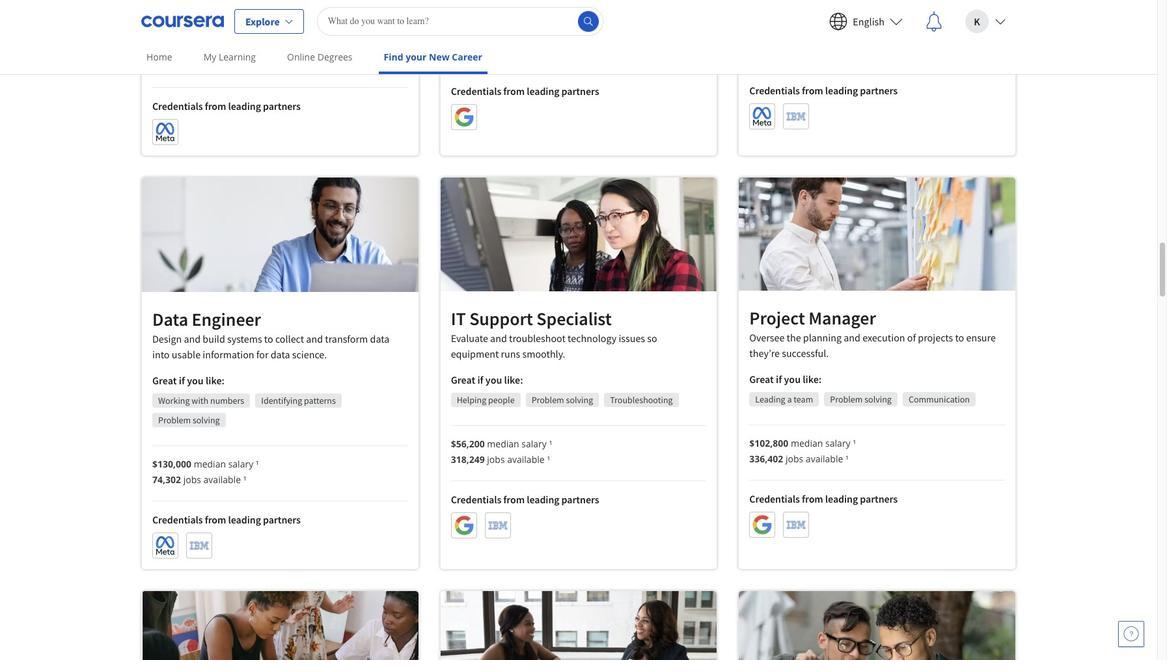 Task type: locate. For each thing, give the bounding box(es) containing it.
salary for $140,200 median salary ¹ 11,382 jobs available ¹
[[228, 44, 253, 57]]

problem down "smoothly."
[[532, 395, 564, 406]]

home
[[146, 51, 172, 63]]

usable
[[172, 348, 201, 361]]

jobs right 74,302
[[183, 474, 201, 486]]

problem solving
[[830, 394, 892, 405], [532, 395, 593, 406], [158, 415, 220, 426]]

median inside $61,300 median salary ¹ 81,463 jobs available ¹
[[487, 30, 519, 42]]

None search field
[[317, 7, 603, 35]]

available
[[502, 45, 539, 58], [203, 60, 241, 72], [806, 453, 843, 465], [507, 454, 545, 466], [203, 474, 241, 486]]

median inside $140,200 median salary ¹ 11,382 jobs available ¹
[[194, 44, 226, 57]]

from down $130,000 median salary ¹ 74,302 jobs available ¹
[[205, 514, 226, 527]]

problem down working
[[158, 415, 191, 426]]

jobs right the 318,249
[[487, 454, 505, 466]]

available inside $61,300 median salary ¹ 81,463 jobs available ¹
[[502, 45, 539, 58]]

0 vertical spatial data
[[370, 333, 390, 346]]

great if you like: for design
[[152, 374, 225, 387]]

engineer
[[192, 308, 261, 331]]

your
[[406, 51, 427, 63]]

to left ensure
[[955, 331, 964, 344]]

salary
[[825, 29, 850, 41], [522, 30, 547, 42], [228, 44, 253, 57], [825, 437, 850, 450], [522, 438, 547, 451], [228, 458, 253, 471]]

build
[[203, 333, 225, 346]]

great if you like: up leading a team
[[749, 373, 822, 386]]

$140,200
[[152, 44, 191, 57]]

great up leading
[[749, 373, 774, 386]]

you
[[784, 373, 801, 386], [485, 374, 502, 387], [187, 374, 204, 387]]

to inside project manager oversee the planning and execution of projects to ensure they're successful.
[[955, 331, 964, 344]]

great if you like: up the with
[[152, 374, 225, 387]]

jobs inside the '$102,800 median salary ¹ 336,402 jobs available ¹'
[[786, 453, 803, 465]]

manager
[[809, 307, 876, 330]]

from down $56,200 median salary ¹ 318,249 jobs available ¹
[[503, 493, 525, 507]]

communication
[[909, 394, 970, 405]]

salary inside $130,000 median salary ¹ 74,302 jobs available ¹
[[228, 458, 253, 471]]

people
[[488, 395, 515, 406]]

data engineer role image
[[142, 178, 418, 292]]

support
[[469, 307, 533, 331]]

working with numbers
[[158, 395, 244, 407]]

online degrees
[[287, 51, 352, 63]]

problem solving right the team
[[830, 394, 892, 405]]

k button
[[955, 0, 1016, 42]]

problem
[[830, 394, 863, 405], [532, 395, 564, 406], [158, 415, 191, 426]]

jobs inside $56,200 median salary ¹ 318,249 jobs available ¹
[[487, 454, 505, 466]]

great up working
[[152, 374, 177, 387]]

you for oversee
[[784, 373, 801, 386]]

solving left troubleshooting
[[566, 395, 593, 406]]

leading down the '$102,800 median salary ¹ 336,402 jobs available ¹'
[[825, 493, 858, 506]]

available inside $56,200 median salary ¹ 318,249 jobs available ¹
[[507, 454, 545, 466]]

project manager image
[[739, 178, 1015, 291]]

available for it support specialist
[[507, 454, 545, 466]]

median inside $56,200 median salary ¹ 318,249 jobs available ¹
[[487, 438, 519, 451]]

jobs for project manager
[[786, 453, 803, 465]]

¹
[[853, 29, 856, 41], [549, 30, 552, 42], [256, 44, 259, 57], [542, 45, 545, 58], [243, 60, 246, 72], [853, 437, 856, 450], [549, 438, 552, 451], [845, 453, 849, 465], [547, 454, 550, 466], [256, 458, 259, 471], [243, 474, 246, 486]]

available inside $140,200 median salary ¹ 11,382 jobs available ¹
[[203, 60, 241, 72]]

like: up people
[[504, 374, 523, 387]]

great
[[749, 373, 774, 386], [451, 374, 475, 387], [152, 374, 177, 387]]

english button
[[819, 0, 913, 42]]

1 horizontal spatial problem
[[532, 395, 564, 406]]

1 vertical spatial data
[[271, 348, 290, 361]]

like: up the team
[[803, 373, 822, 386]]

great up helping
[[451, 374, 475, 387]]

degrees
[[317, 51, 352, 63]]

from down median salary ¹
[[802, 84, 823, 97]]

$56,200
[[451, 438, 485, 451]]

planning
[[803, 331, 842, 344]]

median for $61,300 median salary ¹ 81,463 jobs available ¹
[[487, 30, 519, 42]]

great for project
[[749, 373, 774, 386]]

1 horizontal spatial data
[[370, 333, 390, 346]]

$130,000
[[152, 458, 191, 471]]

leading
[[825, 84, 858, 97], [527, 85, 559, 98], [228, 100, 261, 113], [825, 493, 858, 506], [527, 493, 559, 507], [228, 514, 261, 527]]

troubleshooting
[[610, 395, 673, 406]]

ux designer image
[[142, 592, 418, 661]]

1 horizontal spatial to
[[955, 331, 964, 344]]

jobs
[[482, 45, 500, 58], [183, 60, 201, 72], [786, 453, 803, 465], [487, 454, 505, 466], [183, 474, 201, 486]]

0 horizontal spatial problem solving
[[158, 415, 220, 426]]

problem for support
[[532, 395, 564, 406]]

1 horizontal spatial solving
[[566, 395, 593, 406]]

2 horizontal spatial if
[[776, 373, 782, 386]]

from down the '$102,800 median salary ¹ 336,402 jobs available ¹'
[[802, 493, 823, 506]]

0 horizontal spatial data
[[271, 348, 290, 361]]

0 horizontal spatial to
[[264, 333, 273, 346]]

0 horizontal spatial great
[[152, 374, 177, 387]]

2 horizontal spatial great if you like:
[[749, 373, 822, 386]]

1 horizontal spatial you
[[485, 374, 502, 387]]

ensure
[[966, 331, 996, 344]]

sales development representative image
[[739, 592, 1015, 661]]

$140,200 median salary ¹ 11,382 jobs available ¹
[[152, 44, 259, 72]]

leading down learning
[[228, 100, 261, 113]]

solving for project manager
[[865, 394, 892, 405]]

0 horizontal spatial if
[[179, 374, 185, 387]]

and up usable
[[184, 333, 201, 346]]

troubleshoot
[[509, 332, 566, 345]]

coursera image
[[141, 11, 224, 32]]

median for $56,200 median salary ¹ 318,249 jobs available ¹
[[487, 438, 519, 451]]

jobs inside $61,300 median salary ¹ 81,463 jobs available ¹
[[482, 45, 500, 58]]

solving left communication
[[865, 394, 892, 405]]

2 horizontal spatial you
[[784, 373, 801, 386]]

81,463
[[451, 45, 480, 58]]

problem right the team
[[830, 394, 863, 405]]

2 horizontal spatial great
[[749, 373, 774, 386]]

problem solving down "smoothly."
[[532, 395, 593, 406]]

english
[[853, 15, 885, 28]]

it support specialist image
[[440, 178, 717, 292]]

if for oversee
[[776, 373, 782, 386]]

1 horizontal spatial great
[[451, 374, 475, 387]]

into
[[152, 348, 170, 361]]

successful.
[[782, 347, 829, 360]]

equipment
[[451, 348, 499, 361]]

solving down working with numbers
[[193, 415, 220, 426]]

$61,300 median salary ¹ 81,463 jobs available ¹
[[451, 30, 552, 58]]

$102,800
[[749, 437, 788, 450]]

2 horizontal spatial solving
[[865, 394, 892, 405]]

if up working
[[179, 374, 185, 387]]

they're
[[749, 347, 780, 360]]

find your new career link
[[379, 42, 487, 74]]

0 horizontal spatial great if you like:
[[152, 374, 225, 387]]

to inside the data engineer design and build systems to collect and transform data into usable information for data science.
[[264, 333, 273, 346]]

my
[[204, 51, 216, 63]]

2 horizontal spatial problem solving
[[830, 394, 892, 405]]

like: up numbers
[[206, 374, 225, 387]]

to up for
[[264, 333, 273, 346]]

and down manager
[[844, 331, 860, 344]]

salary inside $61,300 median salary ¹ 81,463 jobs available ¹
[[522, 30, 547, 42]]

leading down median salary ¹
[[825, 84, 858, 97]]

1 horizontal spatial if
[[477, 374, 483, 387]]

2 horizontal spatial problem
[[830, 394, 863, 405]]

from down $140,200 median salary ¹ 11,382 jobs available ¹
[[205, 100, 226, 113]]

patterns
[[304, 395, 336, 407]]

apple
[[181, 1, 203, 12]]

my learning
[[204, 51, 256, 63]]

identifying patterns
[[261, 395, 336, 407]]

you up "a"
[[784, 373, 801, 386]]

2 horizontal spatial like:
[[803, 373, 822, 386]]

salary inside $56,200 median salary ¹ 318,249 jobs available ¹
[[522, 438, 547, 451]]

using
[[158, 1, 180, 12]]

available inside $130,000 median salary ¹ 74,302 jobs available ¹
[[203, 474, 241, 486]]

and inside project manager oversee the planning and execution of projects to ensure they're successful.
[[844, 331, 860, 344]]

data right for
[[271, 348, 290, 361]]

great if you like: up helping people
[[451, 374, 523, 387]]

salary for $102,800 median salary ¹ 336,402 jobs available ¹
[[825, 437, 850, 450]]

home link
[[141, 42, 177, 72]]

if up leading a team
[[776, 373, 782, 386]]

data right transform
[[370, 333, 390, 346]]

1 horizontal spatial like:
[[504, 374, 523, 387]]

you up people
[[485, 374, 502, 387]]

credentials from leading partners down my learning
[[152, 100, 301, 113]]

great for it
[[451, 374, 475, 387]]

available inside the '$102,800 median salary ¹ 336,402 jobs available ¹'
[[806, 453, 843, 465]]

median inside the '$102,800 median salary ¹ 336,402 jobs available ¹'
[[791, 437, 823, 450]]

oversee
[[749, 331, 785, 344]]

jobs left my
[[183, 60, 201, 72]]

salary inside $140,200 median salary ¹ 11,382 jobs available ¹
[[228, 44, 253, 57]]

if up helping people
[[477, 374, 483, 387]]

to
[[955, 331, 964, 344], [264, 333, 273, 346]]

credentials from leading partners down $130,000 median salary ¹ 74,302 jobs available ¹
[[152, 514, 301, 527]]

credentials from leading partners down $56,200 median salary ¹ 318,249 jobs available ¹
[[451, 493, 599, 507]]

salary inside the '$102,800 median salary ¹ 336,402 jobs available ¹'
[[825, 437, 850, 450]]

jobs inside $130,000 median salary ¹ 74,302 jobs available ¹
[[183, 474, 201, 486]]

and
[[844, 331, 860, 344], [490, 332, 507, 345], [184, 333, 201, 346], [306, 333, 323, 346]]

and up science. on the bottom left of the page
[[306, 333, 323, 346]]

find
[[384, 51, 403, 63]]

you up the with
[[187, 374, 204, 387]]

working
[[158, 395, 190, 407]]

smoothly.
[[522, 348, 565, 361]]

transform
[[325, 333, 368, 346]]

credentials from leading partners
[[749, 84, 898, 97], [451, 85, 599, 98], [152, 100, 301, 113], [749, 493, 898, 506], [451, 493, 599, 507], [152, 514, 301, 527]]

What do you want to learn? text field
[[317, 7, 603, 35]]

jobs right 81,463 at left
[[482, 45, 500, 58]]

from
[[802, 84, 823, 97], [503, 85, 525, 98], [205, 100, 226, 113], [802, 493, 823, 506], [503, 493, 525, 507], [205, 514, 226, 527]]

like:
[[803, 373, 822, 386], [504, 374, 523, 387], [206, 374, 225, 387]]

solving
[[865, 394, 892, 405], [566, 395, 593, 406], [193, 415, 220, 426]]

1 horizontal spatial problem solving
[[532, 395, 593, 406]]

median
[[791, 29, 823, 41], [487, 30, 519, 42], [194, 44, 226, 57], [791, 437, 823, 450], [487, 438, 519, 451], [194, 458, 226, 471]]

and down support
[[490, 332, 507, 345]]

0 horizontal spatial like:
[[206, 374, 225, 387]]

credentials
[[749, 84, 800, 97], [451, 85, 501, 98], [152, 100, 203, 113], [749, 493, 800, 506], [451, 493, 501, 507], [152, 514, 203, 527]]

0 horizontal spatial you
[[187, 374, 204, 387]]

credentials from leading partners down the '$102,800 median salary ¹ 336,402 jobs available ¹'
[[749, 493, 898, 506]]

jobs right 336,402
[[786, 453, 803, 465]]

problem solving down the with
[[158, 415, 220, 426]]

$56,200 median salary ¹ 318,249 jobs available ¹
[[451, 438, 552, 466]]

median inside $130,000 median salary ¹ 74,302 jobs available ¹
[[194, 458, 226, 471]]

you for design
[[187, 374, 204, 387]]

1 horizontal spatial great if you like:
[[451, 374, 523, 387]]

k
[[974, 15, 980, 28]]

$102,800 median salary ¹ 336,402 jobs available ¹
[[749, 437, 856, 465]]



Task type: describe. For each thing, give the bounding box(es) containing it.
numbers
[[210, 395, 244, 407]]

identifying
[[261, 395, 302, 407]]

leading down $61,300 median salary ¹ 81,463 jobs available ¹
[[527, 85, 559, 98]]

products
[[205, 1, 239, 12]]

credentials from leading partners down median salary ¹
[[749, 84, 898, 97]]

leading a team
[[755, 394, 813, 405]]

it support specialist evaluate and troubleshoot technology issues so equipment runs smoothly.
[[451, 307, 657, 361]]

jobs inside $140,200 median salary ¹ 11,382 jobs available ¹
[[183, 60, 201, 72]]

the
[[787, 331, 801, 344]]

from down $61,300 median salary ¹ 81,463 jobs available ¹
[[503, 85, 525, 98]]

team
[[794, 394, 813, 405]]

great for data
[[152, 374, 177, 387]]

11,382
[[152, 60, 181, 72]]

$61,300
[[451, 30, 485, 42]]

median for $130,000 median salary ¹ 74,302 jobs available ¹
[[194, 458, 226, 471]]

specialist
[[537, 307, 612, 331]]

solving for it support specialist
[[566, 395, 593, 406]]

credentials from leading partners down $61,300 median salary ¹ 81,463 jobs available ¹
[[451, 85, 599, 98]]

design
[[152, 333, 182, 346]]

and inside it support specialist evaluate and troubleshoot technology issues so equipment runs smoothly.
[[490, 332, 507, 345]]

great if you like: for specialist
[[451, 374, 523, 387]]

new
[[429, 51, 450, 63]]

information
[[203, 348, 254, 361]]

jobs for data engineer
[[183, 474, 201, 486]]

$130,000 median salary ¹ 74,302 jobs available ¹
[[152, 458, 259, 486]]

issues
[[619, 332, 645, 345]]

execution
[[863, 331, 905, 344]]

using apple products
[[158, 1, 239, 12]]

helping
[[457, 395, 486, 406]]

technology
[[568, 332, 617, 345]]

jobs for it support specialist
[[487, 454, 505, 466]]

runs
[[501, 348, 520, 361]]

available for data engineer
[[203, 474, 241, 486]]

science.
[[292, 348, 327, 361]]

salary for $61,300 median salary ¹ 81,463 jobs available ¹
[[522, 30, 547, 42]]

salary for $130,000 median salary ¹ 74,302 jobs available ¹
[[228, 458, 253, 471]]

data engineer design and build systems to collect and transform data into usable information for data science.
[[152, 308, 390, 361]]

data
[[152, 308, 188, 331]]

projects
[[918, 331, 953, 344]]

explore button
[[234, 9, 304, 34]]

find your new career
[[384, 51, 482, 63]]

help center image
[[1123, 627, 1139, 642]]

online degrees link
[[282, 42, 358, 72]]

project manager oversee the planning and execution of projects to ensure they're successful.
[[749, 307, 996, 360]]

career
[[452, 51, 482, 63]]

problem solving for manager
[[830, 394, 892, 405]]

median for $102,800 median salary ¹ 336,402 jobs available ¹
[[791, 437, 823, 450]]

for
[[256, 348, 269, 361]]

like: for specialist
[[504, 374, 523, 387]]

if for specialist
[[477, 374, 483, 387]]

so
[[647, 332, 657, 345]]

you for specialist
[[485, 374, 502, 387]]

helping people
[[457, 395, 515, 406]]

systems
[[227, 333, 262, 346]]

problem solving for support
[[532, 395, 593, 406]]

it
[[451, 307, 466, 331]]

0 horizontal spatial solving
[[193, 415, 220, 426]]

like: for oversee
[[803, 373, 822, 386]]

online
[[287, 51, 315, 63]]

336,402
[[749, 453, 783, 465]]

if for design
[[179, 374, 185, 387]]

median salary ¹
[[788, 29, 856, 41]]

a
[[787, 394, 792, 405]]

my learning link
[[198, 42, 261, 72]]

salary for $56,200 median salary ¹ 318,249 jobs available ¹
[[522, 438, 547, 451]]

available for project manager
[[806, 453, 843, 465]]

0 horizontal spatial problem
[[158, 415, 191, 426]]

74,302
[[152, 474, 181, 486]]

learning
[[219, 51, 256, 63]]

leading down $130,000 median salary ¹ 74,302 jobs available ¹
[[228, 514, 261, 527]]

leading down $56,200 median salary ¹ 318,249 jobs available ¹
[[527, 493, 559, 507]]

great if you like: for oversee
[[749, 373, 822, 386]]

evaluate
[[451, 332, 488, 345]]

median for $140,200 median salary ¹ 11,382 jobs available ¹
[[194, 44, 226, 57]]

problem for manager
[[830, 394, 863, 405]]

project
[[749, 307, 805, 330]]

with
[[192, 395, 208, 407]]

like: for design
[[206, 374, 225, 387]]

leading
[[755, 394, 785, 405]]

of
[[907, 331, 916, 344]]

318,249
[[451, 454, 485, 466]]

explore
[[245, 15, 280, 28]]

collect
[[275, 333, 304, 346]]



Task type: vqa. For each thing, say whether or not it's contained in the screenshot.


